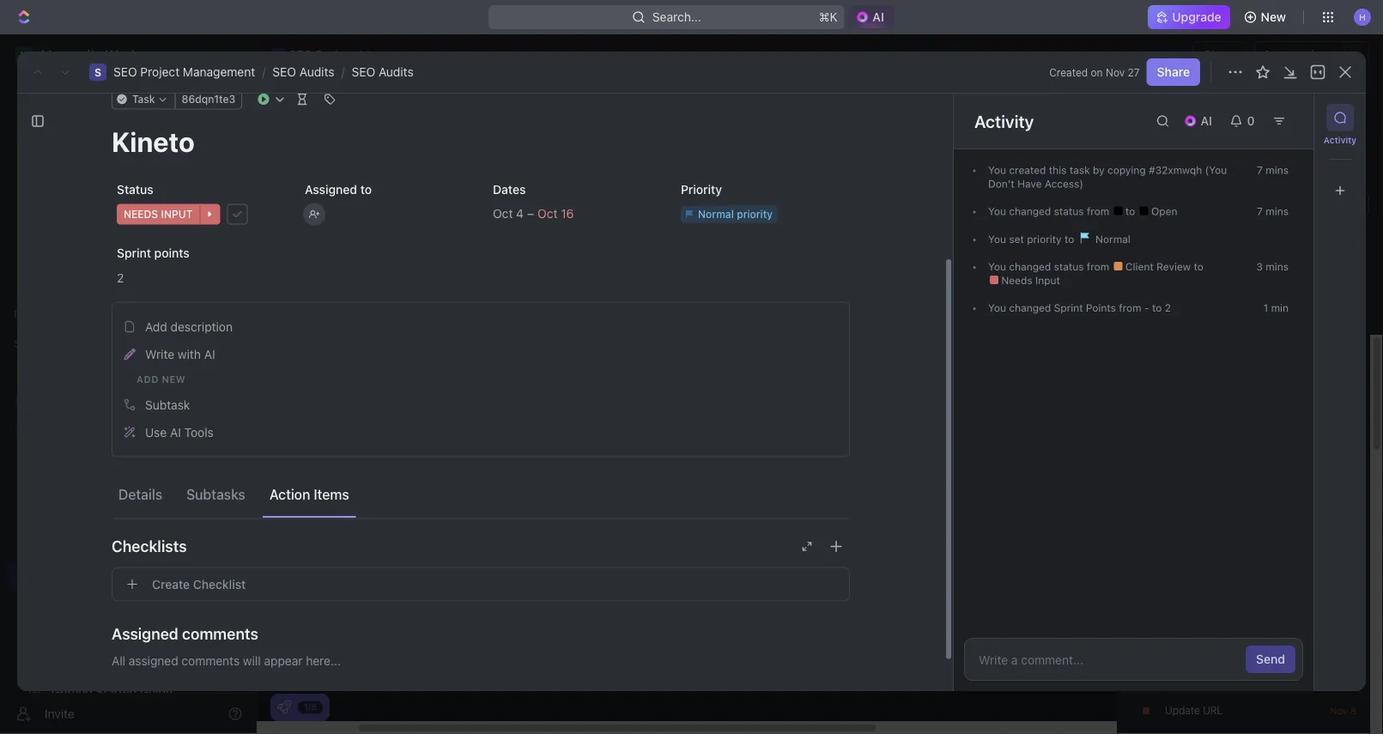 Task type: describe. For each thing, give the bounding box(es) containing it.
s inside tree
[[21, 569, 28, 581]]

home link
[[7, 83, 240, 111]]

seo inside seo project management link
[[41, 568, 65, 582]]

add task
[[1259, 110, 1311, 124]]

assigned
[[129, 654, 178, 668]]

write with ai button
[[118, 341, 844, 368]]

points
[[154, 246, 189, 260]]

sidebar navigation
[[0, 34, 257, 734]]

min
[[1271, 302, 1289, 314]]

1 audits from the left
[[299, 65, 334, 79]]

changed status from for open
[[1006, 205, 1112, 217]]

from for open
[[1087, 205, 1109, 217]]

will
[[243, 654, 261, 668]]

sort by
[[1135, 311, 1169, 323]]

needs input button
[[112, 199, 286, 230]]

here...
[[306, 654, 341, 668]]

new for add
[[162, 374, 186, 385]]

action items
[[269, 487, 349, 503]]

sprint inside the task sidebar content section
[[1054, 302, 1083, 314]]

2 inside the task sidebar content section
[[1165, 302, 1171, 314]]

seo project management / seo audits / seo audits
[[113, 65, 414, 79]]

today
[[277, 198, 307, 210]]

by inside the task sidebar content section
[[1093, 164, 1105, 176]]

seo project management link for seo project management, , element in the seo project management tree
[[41, 561, 237, 589]]

url
[[1203, 704, 1223, 716]]

2 oct from the left
[[537, 207, 558, 221]]

to left open
[[1125, 205, 1138, 217]]

add description button
[[118, 313, 844, 341]]

client review
[[1123, 261, 1194, 273]]

tasks
[[1340, 312, 1366, 324]]

details button
[[112, 479, 169, 510]]

customize
[[1237, 159, 1297, 173]]

new
[[1261, 10, 1286, 24]]

2 vertical spatial from
[[1119, 302, 1141, 314]]

page
[[1211, 671, 1235, 683]]

1 horizontal spatial ai button
[[1177, 107, 1223, 135]]

labor day
[[1165, 639, 1214, 651]]

use ai tools
[[145, 425, 214, 440]]

task sidebar content section
[[950, 94, 1314, 691]]

sort
[[1135, 311, 1155, 323]]

assigned comments
[[112, 625, 258, 643]]

needs inside the task sidebar content section
[[1001, 274, 1032, 286]]

review
[[1156, 261, 1191, 273]]

ai right the with
[[204, 347, 215, 361]]

(you
[[1205, 164, 1227, 176]]

spaces
[[14, 337, 50, 349]]

checklist
[[193, 577, 246, 592]]

27
[[1128, 66, 1140, 78]]

status for open
[[1054, 205, 1084, 217]]

86dqn1te3 button
[[175, 89, 242, 110]]

h
[[1359, 12, 1366, 22]]

nov 8
[[1330, 705, 1356, 716]]

#32xmwqh (you don't have access)
[[988, 164, 1227, 190]]

1 seo audits link from the left
[[272, 65, 334, 79]]

dates
[[493, 182, 526, 197]]

update
[[1165, 704, 1200, 716]]

onboarding checklist button image
[[277, 701, 291, 714]]

client
[[1125, 261, 1154, 273]]

input inside the task sidebar content section
[[1035, 274, 1060, 286]]

set priority to
[[1006, 233, 1077, 245]]

7 mins for created this task by copying
[[1257, 164, 1289, 176]]

all
[[112, 654, 125, 668]]

project inside tree
[[68, 568, 109, 582]]

details
[[118, 487, 162, 503]]

search
[[1108, 159, 1148, 173]]

ai inside dropdown button
[[1201, 114, 1212, 128]]

user group image
[[18, 424, 30, 434]]

task
[[1070, 164, 1090, 176]]

s seo project management
[[275, 48, 433, 62]]

favorites button
[[7, 304, 66, 325]]

all assigned comments will appear here...
[[112, 654, 341, 668]]

3 you from the top
[[988, 233, 1006, 245]]

inbox
[[41, 119, 71, 133]]

action items button
[[263, 479, 356, 510]]

priority
[[681, 182, 722, 197]]

use
[[145, 425, 167, 440]]

seo project management tree
[[7, 357, 240, 734]]

normal
[[1093, 233, 1131, 245]]

checklists
[[112, 537, 187, 556]]

upgrade
[[1172, 10, 1221, 24]]

action
[[269, 487, 310, 503]]

priority for set
[[1027, 233, 1062, 245]]

changed for open
[[1009, 205, 1051, 217]]

project down s seo project management at the left of page
[[350, 103, 428, 131]]

subtasks button
[[180, 479, 252, 510]]

–
[[527, 207, 534, 221]]

tools
[[184, 425, 214, 440]]

points
[[1086, 302, 1116, 314]]

2 button
[[112, 263, 286, 294]]

1 / from the left
[[262, 65, 266, 79]]

open
[[1148, 205, 1177, 217]]

onboarding checklist button element
[[277, 701, 291, 714]]

mins for needs input
[[1266, 261, 1289, 273]]

created
[[1049, 66, 1088, 78]]

5 you from the top
[[988, 302, 1006, 314]]

send button
[[1246, 646, 1295, 673]]

subtask button
[[118, 391, 844, 419]]

management inside seo project management tree
[[112, 568, 186, 582]]

0 vertical spatial nov
[[1106, 66, 1125, 78]]

sprint points
[[117, 246, 189, 260]]

write with ai
[[145, 347, 215, 361]]

add description
[[145, 320, 233, 334]]

appear
[[264, 654, 303, 668]]

overdue
[[1216, 274, 1261, 287]]

h button
[[1349, 3, 1376, 31]]

1 mins from the top
[[1266, 164, 1289, 176]]

0 vertical spatial sprint
[[117, 246, 151, 260]]

don't
[[988, 178, 1015, 190]]

7 for created this task by copying
[[1257, 164, 1263, 176]]

7 mins for changed status from
[[1257, 205, 1289, 217]]

automations button
[[1255, 42, 1344, 68]]

needs inside needs input "dropdown button"
[[124, 209, 158, 221]]

0 vertical spatial seo project management
[[298, 103, 582, 131]]

16
[[561, 207, 574, 221]]

assigned for assigned to
[[305, 182, 357, 197]]

seo project management, , element inside seo project management tree
[[15, 567, 33, 584]]

add for add new
[[137, 374, 159, 385]]



Task type: locate. For each thing, give the bounding box(es) containing it.
new right the plan
[[1188, 671, 1208, 683]]

0 horizontal spatial audits
[[299, 65, 334, 79]]

⌘k
[[819, 10, 838, 24]]

customize button
[[1215, 155, 1302, 179]]

3
[[1256, 261, 1263, 273]]

2 changed from the top
[[1009, 261, 1051, 273]]

2 vertical spatial changed
[[1009, 302, 1051, 314]]

0 horizontal spatial assigned
[[112, 625, 178, 643]]

0 horizontal spatial input
[[161, 209, 193, 221]]

2 you from the top
[[988, 205, 1006, 217]]

to right the 'review'
[[1194, 261, 1203, 273]]

priority for normal
[[737, 208, 773, 220]]

add down write
[[137, 374, 159, 385]]

task inside button
[[1285, 110, 1311, 124]]

hide button
[[1338, 237, 1371, 258]]

0 horizontal spatial seo audits link
[[272, 65, 334, 79]]

inbox link
[[7, 112, 240, 140]]

1 vertical spatial from
[[1087, 261, 1109, 273]]

oct 4 – oct 16
[[493, 207, 574, 221]]

1 vertical spatial mins
[[1266, 205, 1289, 217]]

1 vertical spatial input
[[1035, 274, 1060, 286]]

this
[[1049, 164, 1067, 176]]

task
[[132, 94, 155, 106], [1285, 110, 1311, 124]]

mins down add task button
[[1266, 164, 1289, 176]]

0 vertical spatial 7 mins
[[1257, 164, 1289, 176]]

share down upgrade
[[1204, 48, 1237, 62]]

1 horizontal spatial needs
[[1001, 274, 1032, 286]]

1 horizontal spatial nov
[[1330, 705, 1348, 716]]

changed status from for needs input
[[1006, 261, 1112, 273]]

project
[[316, 48, 356, 62], [140, 65, 180, 79], [350, 103, 428, 131], [68, 568, 109, 582]]

2 / from the left
[[341, 65, 345, 79]]

0 horizontal spatial /
[[262, 65, 266, 79]]

1 status from the top
[[1054, 205, 1084, 217]]

1 horizontal spatial audits
[[379, 65, 414, 79]]

seo project management, , element
[[271, 48, 285, 62], [89, 64, 106, 81], [15, 567, 33, 584]]

1 horizontal spatial share
[[1204, 48, 1237, 62]]

created
[[1009, 164, 1046, 176]]

have
[[1017, 178, 1042, 190]]

0 vertical spatial assigned
[[305, 182, 357, 197]]

comments
[[182, 625, 258, 643], [182, 654, 240, 668]]

from
[[1087, 205, 1109, 217], [1087, 261, 1109, 273], [1119, 302, 1141, 314]]

oct left 4
[[493, 207, 513, 221]]

0 horizontal spatial activity
[[974, 111, 1034, 131]]

set
[[1009, 233, 1024, 245]]

1 vertical spatial needs input
[[998, 274, 1060, 286]]

2 vertical spatial seo project management, , element
[[15, 567, 33, 584]]

2 mins from the top
[[1266, 205, 1289, 217]]

7 down customize button on the top right of page
[[1257, 205, 1263, 217]]

0 horizontal spatial needs input
[[124, 209, 193, 221]]

0 horizontal spatial share
[[1157, 65, 1190, 79]]

0 vertical spatial s
[[275, 50, 281, 60]]

1 changed status from from the top
[[1006, 205, 1112, 217]]

changed status from
[[1006, 205, 1112, 217], [1006, 261, 1112, 273]]

0 vertical spatial by
[[1093, 164, 1105, 176]]

2 status from the top
[[1054, 261, 1084, 273]]

1 vertical spatial 7 mins
[[1257, 205, 1289, 217]]

2 changed status from from the top
[[1006, 261, 1112, 273]]

0 horizontal spatial by
[[1093, 164, 1105, 176]]

7 mins down customize
[[1257, 205, 1289, 217]]

nov
[[1106, 66, 1125, 78], [1330, 705, 1348, 716]]

assigned up today on the left
[[305, 182, 357, 197]]

0 horizontal spatial nov
[[1106, 66, 1125, 78]]

activity inside the task sidebar content section
[[974, 111, 1034, 131]]

0 horizontal spatial needs
[[124, 209, 158, 221]]

task up inbox link on the top of page
[[132, 94, 155, 106]]

0
[[1247, 114, 1255, 128]]

0 horizontal spatial seo project management
[[41, 568, 186, 582]]

2 right -
[[1165, 302, 1171, 314]]

by
[[1093, 164, 1105, 176], [1158, 311, 1169, 323]]

0 vertical spatial new
[[162, 374, 186, 385]]

seo project management link for the middle seo project management, , element
[[113, 65, 255, 79]]

0 vertical spatial 7
[[1257, 164, 1263, 176]]

0 vertical spatial seo project management, , element
[[271, 48, 285, 62]]

comments inside dropdown button
[[182, 625, 258, 643]]

3 mins from the top
[[1266, 261, 1289, 273]]

project up the seo project management / seo audits / seo audits
[[316, 48, 356, 62]]

mins right 3
[[1266, 261, 1289, 273]]

4
[[516, 207, 524, 221]]

1 vertical spatial activity
[[1324, 135, 1357, 145]]

oct right the –
[[537, 207, 558, 221]]

1 vertical spatial needs
[[1001, 274, 1032, 286]]

s
[[275, 50, 281, 60], [94, 66, 101, 78], [21, 569, 28, 581]]

nov left 27 at top
[[1106, 66, 1125, 78]]

plan new page titles
[[1165, 671, 1261, 683]]

0 vertical spatial activity
[[974, 111, 1034, 131]]

to right -
[[1152, 302, 1162, 314]]

priority right the "set"
[[1027, 233, 1062, 245]]

3 mins
[[1256, 261, 1289, 273]]

normal
[[698, 208, 734, 220]]

from left -
[[1119, 302, 1141, 314]]

1 vertical spatial assigned
[[112, 625, 178, 643]]

1 horizontal spatial seo project management
[[298, 103, 582, 131]]

needs input inside the task sidebar content section
[[998, 274, 1060, 286]]

1 horizontal spatial seo audits link
[[352, 65, 414, 79]]

comments up the all assigned comments will appear here...
[[182, 625, 258, 643]]

0 vertical spatial priority
[[737, 208, 773, 220]]

1 vertical spatial priority
[[1027, 233, 1062, 245]]

normal priority button
[[676, 199, 850, 230]]

2 audits from the left
[[379, 65, 414, 79]]

1 vertical spatial ai button
[[1177, 107, 1223, 135]]

share right 27 at top
[[1157, 65, 1190, 79]]

1 horizontal spatial task
[[1285, 110, 1311, 124]]

checklists button
[[112, 526, 850, 567]]

ai right the "⌘k"
[[873, 10, 884, 24]]

0 horizontal spatial 2
[[117, 271, 124, 285]]

ai
[[873, 10, 884, 24], [1201, 114, 1212, 128], [204, 347, 215, 361], [170, 425, 181, 440]]

needs input inside "dropdown button"
[[124, 209, 193, 221]]

add right 0
[[1259, 110, 1282, 124]]

1 vertical spatial add
[[145, 320, 167, 334]]

1 horizontal spatial activity
[[1324, 135, 1357, 145]]

needs
[[124, 209, 158, 221], [1001, 274, 1032, 286]]

1 you from the top
[[988, 164, 1006, 176]]

created on nov 27
[[1049, 66, 1140, 78]]

2 7 mins from the top
[[1257, 205, 1289, 217]]

comments down assigned comments
[[182, 654, 240, 668]]

audits
[[299, 65, 334, 79], [379, 65, 414, 79]]

from down 'normal' in the top of the page
[[1087, 261, 1109, 273]]

1
[[1263, 302, 1268, 314]]

seo project management link up 86dqn1te3
[[113, 65, 255, 79]]

1 horizontal spatial 2
[[1165, 302, 1171, 314]]

0 vertical spatial add
[[1259, 110, 1282, 124]]

status down 'set priority to'
[[1054, 261, 1084, 273]]

ai button left 0
[[1177, 107, 1223, 135]]

2 vertical spatial add
[[137, 374, 159, 385]]

0 vertical spatial needs
[[124, 209, 158, 221]]

0 vertical spatial 2
[[117, 271, 124, 285]]

0 horizontal spatial seo project management, , element
[[15, 567, 33, 584]]

mins down customize
[[1266, 205, 1289, 217]]

1 vertical spatial s
[[94, 66, 101, 78]]

2
[[117, 271, 124, 285], [1165, 302, 1171, 314]]

pencil image
[[124, 349, 135, 360]]

1 horizontal spatial priority
[[1027, 233, 1062, 245]]

seo project management
[[298, 103, 582, 131], [41, 568, 186, 582]]

normal priority
[[698, 208, 773, 220]]

1 vertical spatial nov
[[1330, 705, 1348, 716]]

input up points
[[161, 209, 193, 221]]

2 horizontal spatial s
[[275, 50, 281, 60]]

1 vertical spatial changed status from
[[1006, 261, 1112, 273]]

seo project management link down checklists
[[41, 561, 237, 589]]

s inside s seo project management
[[275, 50, 281, 60]]

add task button
[[1249, 104, 1321, 131]]

2 7 from the top
[[1257, 205, 1263, 217]]

1 vertical spatial share
[[1157, 65, 1190, 79]]

1 horizontal spatial s
[[94, 66, 101, 78]]

to left 'normal' in the top of the page
[[1065, 233, 1074, 245]]

/
[[262, 65, 266, 79], [341, 65, 345, 79]]

2 down 'sprint points'
[[117, 271, 124, 285]]

0 vertical spatial seo project management link
[[113, 65, 255, 79]]

seo
[[288, 48, 313, 62], [113, 65, 137, 79], [272, 65, 296, 79], [352, 65, 375, 79], [298, 103, 345, 131], [41, 568, 65, 582]]

ai button right the "⌘k"
[[849, 5, 895, 29]]

ai right use
[[170, 425, 181, 440]]

needs input down "status"
[[124, 209, 193, 221]]

seo audits link
[[272, 65, 334, 79], [352, 65, 414, 79]]

share button down upgrade
[[1193, 41, 1247, 69]]

task button
[[112, 89, 176, 110]]

task inside "dropdown button"
[[132, 94, 155, 106]]

0 vertical spatial needs input
[[124, 209, 193, 221]]

assigned inside dropdown button
[[112, 625, 178, 643]]

input down 'set priority to'
[[1035, 274, 1060, 286]]

project left create
[[68, 568, 109, 582]]

home
[[41, 90, 74, 104]]

1 vertical spatial new
[[1188, 671, 1208, 683]]

task sidebar navigation tab list
[[1321, 104, 1359, 204]]

status down the access)
[[1054, 205, 1084, 217]]

new for plan
[[1188, 671, 1208, 683]]

1 horizontal spatial seo project management, , element
[[89, 64, 106, 81]]

changed status from down the access)
[[1006, 205, 1112, 217]]

assigned for assigned comments
[[112, 625, 178, 643]]

new up subtask
[[162, 374, 186, 385]]

from for needs input
[[1087, 261, 1109, 273]]

priority inside dropdown button
[[737, 208, 773, 220]]

1 vertical spatial status
[[1054, 261, 1084, 273]]

priority
[[737, 208, 773, 220], [1027, 233, 1062, 245]]

task right 0
[[1285, 110, 1311, 124]]

from up 'normal' in the top of the page
[[1087, 205, 1109, 217]]

86dqn1te3
[[182, 94, 235, 106]]

1 horizontal spatial input
[[1035, 274, 1060, 286]]

assigned up 'assigned'
[[112, 625, 178, 643]]

0 vertical spatial mins
[[1266, 164, 1289, 176]]

0 vertical spatial changed status from
[[1006, 205, 1112, 217]]

needs input down 'set priority to'
[[998, 274, 1060, 286]]

needs down the "set"
[[1001, 274, 1032, 286]]

nov left 8
[[1330, 705, 1348, 716]]

upgrade link
[[1148, 5, 1230, 29]]

1 oct from the left
[[493, 207, 513, 221]]

0 vertical spatial status
[[1054, 205, 1084, 217]]

hide
[[1343, 242, 1366, 254]]

1 vertical spatial 2
[[1165, 302, 1171, 314]]

0 horizontal spatial priority
[[737, 208, 773, 220]]

changed for needs input
[[1009, 261, 1051, 273]]

copying
[[1107, 164, 1146, 176]]

1 horizontal spatial sprint
[[1054, 302, 1083, 314]]

changed
[[1009, 205, 1051, 217], [1009, 261, 1051, 273], [1009, 302, 1051, 314]]

needs down "status"
[[124, 209, 158, 221]]

assigned to
[[305, 182, 372, 197]]

subtasks
[[186, 487, 245, 503]]

add new
[[137, 374, 186, 385]]

seo project management link inside tree
[[41, 561, 237, 589]]

1 horizontal spatial /
[[341, 65, 345, 79]]

Edit task name text field
[[112, 125, 850, 158]]

2 inside dropdown button
[[117, 271, 124, 285]]

write
[[145, 347, 174, 361]]

create checklist
[[152, 577, 246, 592]]

1 7 from the top
[[1257, 164, 1263, 176]]

0 vertical spatial task
[[132, 94, 155, 106]]

automations
[[1263, 48, 1335, 62]]

4 you from the top
[[988, 261, 1006, 273]]

7
[[1257, 164, 1263, 176], [1257, 205, 1263, 217]]

0 vertical spatial input
[[161, 209, 193, 221]]

1 vertical spatial comments
[[182, 654, 240, 668]]

to right today button
[[360, 182, 372, 197]]

0 horizontal spatial new
[[162, 374, 186, 385]]

add for add task
[[1259, 110, 1282, 124]]

items
[[314, 487, 349, 503]]

0 horizontal spatial sprint
[[117, 246, 151, 260]]

share button right 27 at top
[[1147, 58, 1200, 86]]

#32xmwqh
[[1149, 164, 1202, 176]]

0 vertical spatial comments
[[182, 625, 258, 643]]

1/5
[[304, 702, 317, 712]]

priority inside the task sidebar content section
[[1027, 233, 1062, 245]]

favorites
[[14, 308, 59, 320]]

by right task
[[1093, 164, 1105, 176]]

7 mins down add task button
[[1257, 164, 1289, 176]]

1 7 mins from the top
[[1257, 164, 1289, 176]]

oct
[[493, 207, 513, 221], [537, 207, 558, 221]]

access)
[[1045, 178, 1083, 190]]

priority right normal at right top
[[737, 208, 773, 220]]

0 vertical spatial share
[[1204, 48, 1237, 62]]

1 vertical spatial sprint
[[1054, 302, 1083, 314]]

use ai tools button
[[118, 419, 844, 446]]

1 horizontal spatial by
[[1158, 311, 1169, 323]]

2 vertical spatial mins
[[1266, 261, 1289, 273]]

by right sort
[[1158, 311, 1169, 323]]

0 horizontal spatial ai button
[[849, 5, 895, 29]]

1 vertical spatial 7
[[1257, 205, 1263, 217]]

1 vertical spatial seo project management, , element
[[89, 64, 106, 81]]

0 vertical spatial ai button
[[849, 5, 895, 29]]

7 for changed status from
[[1257, 205, 1263, 217]]

3 changed from the top
[[1009, 302, 1051, 314]]

unscheduled
[[1135, 274, 1203, 287]]

needs input
[[124, 209, 193, 221], [998, 274, 1060, 286]]

7 right (you on the right top of page
[[1257, 164, 1263, 176]]

labor
[[1165, 639, 1193, 651]]

0 vertical spatial changed
[[1009, 205, 1051, 217]]

0 horizontal spatial s
[[21, 569, 28, 581]]

add for add description
[[145, 320, 167, 334]]

2 seo audits link from the left
[[352, 65, 414, 79]]

activity
[[974, 111, 1034, 131], [1324, 135, 1357, 145]]

add up write
[[145, 320, 167, 334]]

project up the task "dropdown button"
[[140, 65, 180, 79]]

with
[[178, 347, 201, 361]]

changed status from down 'set priority to'
[[1006, 261, 1112, 273]]

1 changed from the top
[[1009, 205, 1051, 217]]

1 vertical spatial seo project management link
[[41, 561, 237, 589]]

seo project management inside seo project management tree
[[41, 568, 186, 582]]

1 horizontal spatial assigned
[[305, 182, 357, 197]]

plan
[[1165, 671, 1186, 683]]

search...
[[652, 10, 701, 24]]

you
[[988, 164, 1006, 176], [988, 205, 1006, 217], [988, 233, 1006, 245], [988, 261, 1006, 273], [988, 302, 1006, 314]]

status for needs input
[[1054, 261, 1084, 273]]

on
[[1091, 66, 1103, 78]]

activity inside task sidebar navigation tab list
[[1324, 135, 1357, 145]]

0 horizontal spatial task
[[132, 94, 155, 106]]

ai left the 0 dropdown button
[[1201, 114, 1212, 128]]

mins for open
[[1266, 205, 1289, 217]]

1 horizontal spatial needs input
[[998, 274, 1060, 286]]

1 vertical spatial by
[[1158, 311, 1169, 323]]

0 vertical spatial from
[[1087, 205, 1109, 217]]

1 vertical spatial changed
[[1009, 261, 1051, 273]]

1 horizontal spatial oct
[[537, 207, 558, 221]]

input inside needs input "dropdown button"
[[161, 209, 193, 221]]

send
[[1256, 652, 1285, 666]]

day
[[1195, 639, 1214, 651]]

1 vertical spatial seo project management
[[41, 568, 186, 582]]

assigned comments button
[[112, 614, 850, 655]]

2 vertical spatial s
[[21, 569, 28, 581]]



Task type: vqa. For each thing, say whether or not it's contained in the screenshot.
'Reporting'
no



